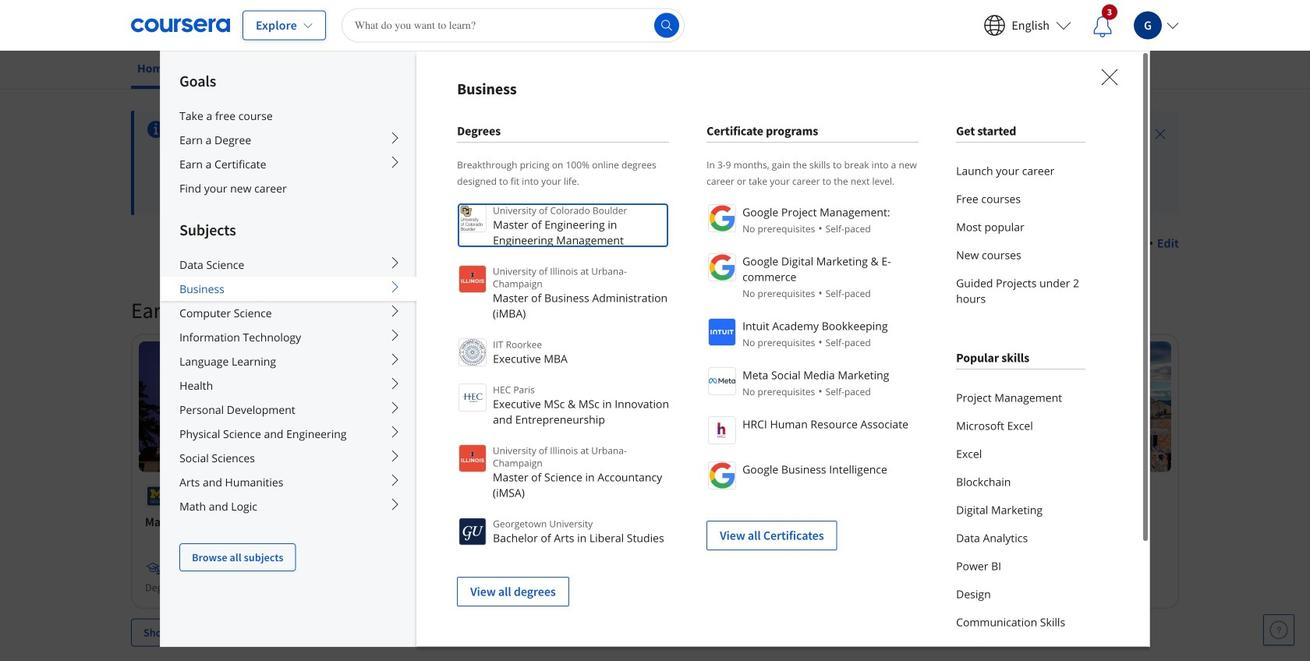 Task type: describe. For each thing, give the bounding box(es) containing it.
1 partnername logo image from the top
[[709, 204, 737, 233]]

5 partnername logo image from the top
[[709, 417, 737, 445]]

1 university of illinois at urbana-champaign logo image from the top
[[459, 265, 487, 293]]

earn your degree collection element
[[122, 272, 1189, 662]]

6 partnername logo image from the top
[[709, 462, 737, 490]]

4 partnername logo image from the top
[[709, 368, 737, 396]]

help center image
[[1270, 621, 1289, 640]]

1 vertical spatial list item
[[457, 562, 670, 607]]

explore menu element
[[161, 52, 417, 572]]

university of colorado boulder logo image
[[459, 204, 487, 233]]

0 vertical spatial list item
[[707, 506, 919, 551]]

3 partnername logo image from the top
[[709, 318, 737, 346]]



Task type: vqa. For each thing, say whether or not it's contained in the screenshot.
required.
no



Task type: locate. For each thing, give the bounding box(es) containing it.
0 vertical spatial university of illinois at urbana-champaign logo image
[[459, 265, 487, 293]]

iit roorkee logo image
[[459, 339, 487, 367]]

georgetown university logo image
[[459, 518, 487, 546]]

2 partnername logo image from the top
[[709, 254, 737, 282]]

1 vertical spatial university of illinois at urbana-champaign logo image
[[459, 445, 487, 473]]

What do you want to learn? text field
[[342, 8, 685, 43]]

group
[[160, 51, 1151, 662]]

coursera image
[[131, 13, 230, 38]]

hec paris logo image
[[459, 384, 487, 412]]

list item
[[707, 506, 919, 551], [457, 562, 670, 607]]

1 horizontal spatial list item
[[707, 506, 919, 551]]

university of illinois at urbana-champaign logo image down hec paris logo
[[459, 445, 487, 473]]

list
[[957, 157, 1086, 313], [457, 203, 670, 607], [707, 203, 919, 551], [957, 384, 1086, 662]]

None search field
[[342, 8, 685, 43]]

0 horizontal spatial list item
[[457, 562, 670, 607]]

main content
[[0, 91, 1311, 662]]

university of illinois at urbana-champaign logo image down university of colorado boulder logo on the top
[[459, 265, 487, 293]]

information: we have updated our terms of use element
[[175, 120, 1068, 139]]

partnername logo image
[[709, 204, 737, 233], [709, 254, 737, 282], [709, 318, 737, 346], [709, 368, 737, 396], [709, 417, 737, 445], [709, 462, 737, 490]]

2 university of illinois at urbana-champaign logo image from the top
[[459, 445, 487, 473]]

university of illinois at urbana-champaign logo image
[[459, 265, 487, 293], [459, 445, 487, 473]]



